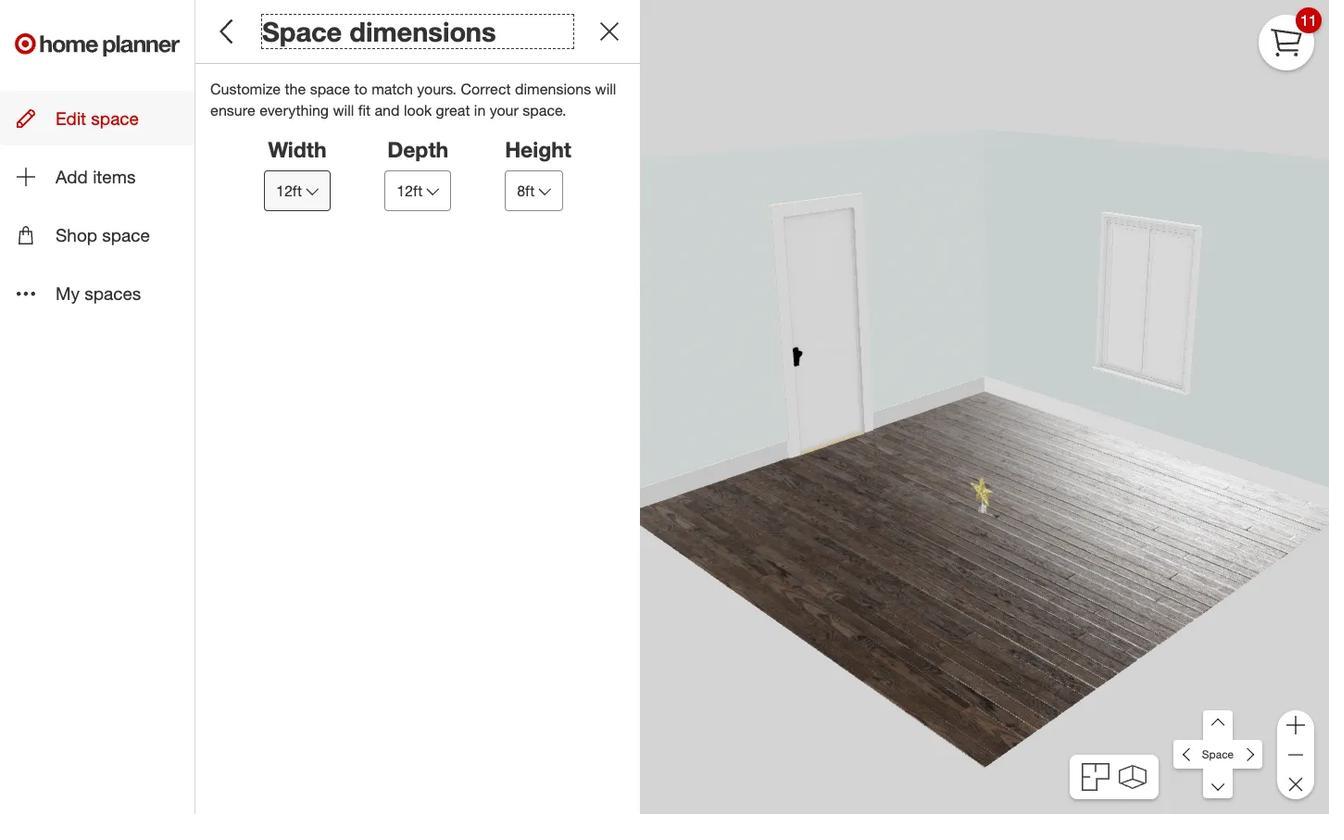 Task type: locate. For each thing, give the bounding box(es) containing it.
2 vertical spatial space
[[102, 224, 150, 246]]

space
[[262, 15, 342, 48], [1202, 747, 1234, 761]]

11
[[1300, 11, 1317, 29]]

8ft
[[517, 181, 535, 200]]

the
[[285, 80, 306, 98]]

space dimensions
[[262, 15, 496, 48]]

current space height element
[[505, 136, 571, 163]]

1 vertical spatial dimensions
[[515, 80, 591, 98]]

0 vertical spatial will
[[595, 80, 616, 98]]

12ft down current space depth element
[[397, 181, 423, 200]]

pan camera right 30° image
[[1233, 740, 1262, 769]]

1 vertical spatial space
[[91, 107, 139, 129]]

add items
[[56, 166, 136, 187]]

ensure
[[210, 101, 255, 120]]

space down tilt camera up 30° image
[[1202, 747, 1234, 761]]

0 vertical spatial space
[[262, 15, 342, 48]]

shop space button
[[0, 208, 194, 262]]

1 horizontal spatial dimensions
[[515, 80, 591, 98]]

dimensions inside customize the space to match yours. correct dimensions will ensure everything will fit and look great in your space.
[[515, 80, 591, 98]]

dimensions up "yours."
[[349, 15, 496, 48]]

1 horizontal spatial 12ft
[[397, 181, 423, 200]]

2 12ft from the left
[[397, 181, 423, 200]]

1 12ft button from the left
[[264, 170, 331, 211]]

11 button
[[1259, 7, 1322, 70]]

width
[[268, 136, 327, 162]]

0 horizontal spatial space
[[262, 15, 342, 48]]

space
[[310, 80, 350, 98], [91, 107, 139, 129], [102, 224, 150, 246]]

shop
[[56, 224, 97, 246]]

12ft down current space width element
[[276, 181, 302, 200]]

space for space dimensions
[[262, 15, 342, 48]]

12ft button
[[264, 170, 331, 211], [384, 170, 451, 211]]

1 vertical spatial space
[[1202, 747, 1234, 761]]

dimensions up space.
[[515, 80, 591, 98]]

everything
[[259, 101, 329, 120]]

my spaces button
[[0, 266, 194, 321]]

1 horizontal spatial 12ft button
[[384, 170, 451, 211]]

0 vertical spatial space
[[310, 80, 350, 98]]

0 vertical spatial dimensions
[[349, 15, 496, 48]]

2 12ft button from the left
[[384, 170, 451, 211]]

space up the
[[262, 15, 342, 48]]

1 horizontal spatial will
[[595, 80, 616, 98]]

1 vertical spatial will
[[333, 101, 354, 120]]

and
[[375, 101, 400, 120]]

space right shop
[[102, 224, 150, 246]]

12ft for 1st 12ft dropdown button
[[276, 181, 302, 200]]

spaces
[[85, 283, 141, 304]]

space for space
[[1202, 747, 1234, 761]]

edit space button
[[0, 91, 194, 146]]

space right edit
[[91, 107, 139, 129]]

0 horizontal spatial 12ft
[[276, 181, 302, 200]]

will
[[595, 80, 616, 98], [333, 101, 354, 120]]

space left to
[[310, 80, 350, 98]]

yours.
[[417, 80, 457, 98]]

space for edit space
[[91, 107, 139, 129]]

12ft button down current space width element
[[264, 170, 331, 211]]

12ft for 2nd 12ft dropdown button
[[397, 181, 423, 200]]

add
[[56, 166, 88, 187]]

12ft
[[276, 181, 302, 200], [397, 181, 423, 200]]

items
[[93, 166, 136, 187]]

tilt camera down 30° image
[[1203, 769, 1233, 799]]

match
[[372, 80, 413, 98]]

home planner landing page image
[[15, 15, 180, 74]]

0 horizontal spatial dimensions
[[349, 15, 496, 48]]

1 horizontal spatial space
[[1202, 747, 1234, 761]]

0 horizontal spatial 12ft button
[[264, 170, 331, 211]]

space inside customize the space to match yours. correct dimensions will ensure everything will fit and look great in your space.
[[310, 80, 350, 98]]

12ft button down current space depth element
[[384, 170, 451, 211]]

dimensions
[[349, 15, 496, 48], [515, 80, 591, 98]]

1 12ft from the left
[[276, 181, 302, 200]]



Task type: vqa. For each thing, say whether or not it's contained in the screenshot.
Cough
no



Task type: describe. For each thing, give the bounding box(es) containing it.
0 horizontal spatial will
[[333, 101, 354, 120]]

front view button icon image
[[1118, 765, 1146, 789]]

add items button
[[0, 149, 194, 204]]

customize the space to match yours. correct dimensions will ensure everything will fit and look great in your space.
[[210, 80, 616, 120]]

look
[[404, 101, 432, 120]]

my spaces
[[56, 283, 141, 304]]

my
[[56, 283, 80, 304]]

in
[[474, 101, 486, 120]]

to
[[354, 80, 367, 98]]

depth
[[387, 136, 448, 162]]

customize
[[210, 80, 281, 98]]

top view button icon image
[[1082, 763, 1110, 791]]

shop space
[[56, 224, 150, 246]]

great
[[436, 101, 470, 120]]

fit
[[358, 101, 370, 120]]

correct
[[461, 80, 511, 98]]

tilt camera up 30° image
[[1203, 710, 1233, 740]]

current space depth element
[[384, 136, 451, 163]]

current space width element
[[264, 136, 331, 163]]

space.
[[523, 101, 566, 120]]

8ft button
[[505, 170, 563, 211]]

pan camera left 30° image
[[1174, 740, 1204, 769]]

space for shop space
[[102, 224, 150, 246]]

edit space
[[56, 107, 139, 129]]

your
[[490, 101, 519, 120]]

height
[[505, 136, 571, 162]]

edit
[[56, 107, 86, 129]]



